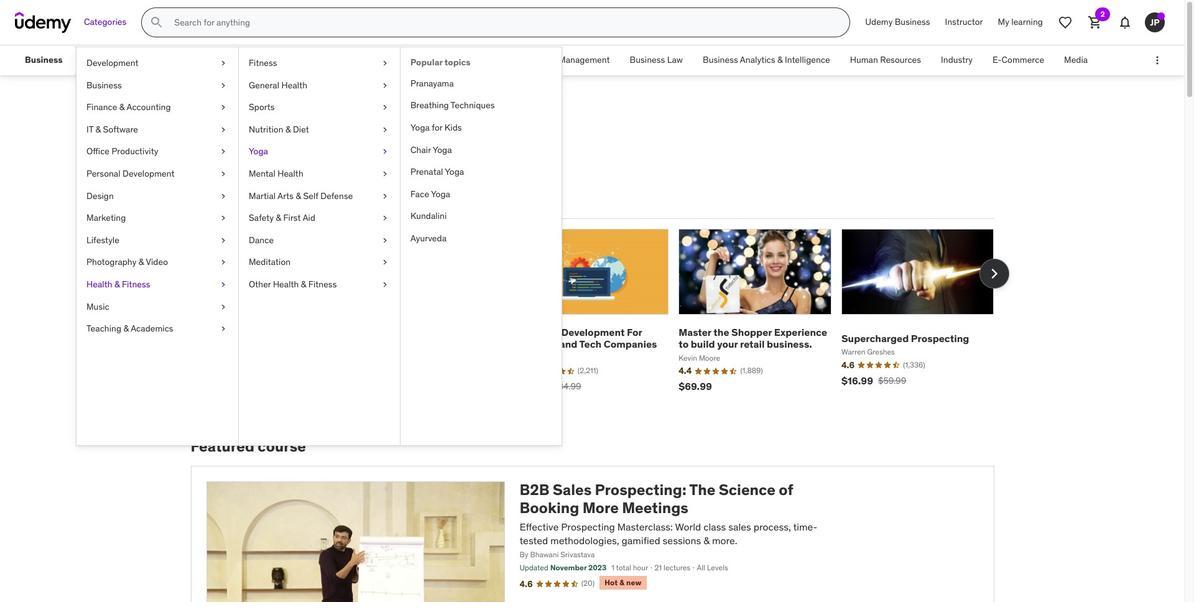 Task type: describe. For each thing, give the bounding box(es) containing it.
management inside project management link
[[559, 54, 610, 65]]

& right hot
[[620, 578, 625, 587]]

started
[[326, 159, 378, 178]]

xsmall image for mental health
[[380, 168, 390, 180]]

business left arrow pointing to subcategory menu links image at the top of page
[[25, 54, 63, 65]]

prospecting inside carousel element
[[911, 332, 969, 344]]

finance & accounting
[[86, 101, 171, 113]]

mental health link
[[239, 163, 400, 185]]

next image
[[984, 264, 1004, 284]]

sessions
[[663, 534, 701, 547]]

kids
[[445, 122, 462, 133]]

lectures
[[664, 563, 690, 572]]

4.6
[[520, 578, 533, 589]]

all
[[697, 563, 705, 572]]

martial arts & self defense
[[249, 190, 353, 201]]

learning
[[1011, 16, 1043, 27]]

development link
[[76, 52, 238, 74]]

chair yoga
[[410, 144, 452, 155]]

shopping cart with 2 items image
[[1088, 15, 1103, 30]]

business inside the udemy business link
[[895, 16, 930, 27]]

& right finance
[[119, 101, 125, 113]]

updated november 2023
[[520, 563, 606, 572]]

experience
[[774, 326, 827, 338]]

management link
[[253, 45, 324, 75]]

industry link
[[931, 45, 983, 75]]

you
[[297, 159, 323, 178]]

sports link
[[239, 97, 400, 119]]

master
[[679, 326, 711, 338]]

xsmall image for lifestyle
[[218, 234, 228, 246]]

tested
[[520, 534, 548, 547]]

marketing link
[[76, 207, 238, 229]]

featured course
[[191, 437, 306, 456]]

jp link
[[1140, 7, 1170, 37]]

commerce
[[1002, 54, 1044, 65]]

courses to get you started
[[191, 159, 378, 178]]

1 horizontal spatial business link
[[76, 74, 238, 97]]

xsmall image for meditation
[[380, 256, 390, 269]]

arts
[[278, 190, 294, 201]]

resources
[[880, 54, 921, 65]]

yoga link
[[239, 141, 400, 163]]

xsmall image for safety & first aid
[[380, 212, 390, 224]]

bhawani
[[530, 550, 559, 559]]

0 vertical spatial development
[[86, 57, 138, 68]]

defense
[[320, 190, 353, 201]]

time-
[[793, 520, 817, 533]]

xsmall image for development
[[218, 57, 228, 69]]

aid
[[303, 212, 315, 223]]

teaching & academics
[[86, 323, 173, 334]]

meditation
[[249, 256, 291, 268]]

strategy
[[413, 54, 446, 65]]

finance & accounting link
[[76, 97, 238, 119]]

yoga element
[[400, 47, 562, 445]]

udemy business link
[[858, 7, 938, 37]]

dance link
[[239, 229, 400, 251]]

0 vertical spatial sales
[[191, 104, 243, 131]]

techniques
[[451, 100, 495, 111]]

b2b
[[520, 480, 549, 499]]

xsmall image for personal development
[[218, 168, 228, 180]]

nutrition & diet
[[249, 124, 309, 135]]

health up music
[[86, 279, 112, 290]]

popular
[[219, 196, 256, 208]]

nutrition & diet link
[[239, 119, 400, 141]]

finance
[[86, 101, 117, 113]]

xsmall image for health & fitness
[[218, 279, 228, 291]]

personal development link
[[76, 163, 238, 185]]

accounting
[[127, 101, 171, 113]]

breathing techniques
[[410, 100, 495, 111]]

more subcategory menu links image
[[1151, 54, 1164, 67]]

companies
[[604, 338, 657, 350]]

personal
[[86, 168, 120, 179]]

safety
[[249, 212, 274, 223]]

for
[[627, 326, 642, 338]]

entrepreneurship
[[94, 54, 162, 65]]

health for other health & fitness
[[273, 279, 299, 290]]

it
[[86, 124, 93, 135]]

updated
[[520, 563, 548, 572]]

other health & fitness link
[[239, 274, 400, 296]]

business development for startups and tech companies
[[516, 326, 657, 350]]

science
[[719, 480, 776, 499]]

sports
[[249, 101, 275, 113]]

pranayama link
[[401, 73, 562, 95]]

xsmall image for marketing
[[218, 212, 228, 224]]

design link
[[76, 185, 238, 207]]

2023
[[588, 563, 606, 572]]

& right it
[[96, 124, 101, 135]]

xsmall image for photography & video
[[218, 256, 228, 269]]

hot & new
[[605, 578, 642, 587]]

21
[[655, 563, 662, 572]]

more
[[583, 498, 619, 517]]

business.
[[767, 338, 812, 350]]

xsmall image for office productivity
[[218, 146, 228, 158]]

office productivity
[[86, 146, 158, 157]]

0 vertical spatial to
[[252, 159, 267, 178]]

and
[[560, 338, 577, 350]]

kundalini
[[410, 210, 447, 222]]

mental
[[249, 168, 275, 179]]

prospecting:
[[595, 480, 686, 499]]

communication
[[181, 54, 243, 65]]

most
[[193, 196, 217, 208]]

of
[[779, 480, 793, 499]]

intelligence
[[785, 54, 830, 65]]

xsmall image for business
[[218, 79, 228, 92]]

methodologies,
[[550, 534, 619, 547]]

arrow pointing to subcategory menu links image
[[72, 45, 84, 75]]

master the shopper experience to build your retail business. link
[[679, 326, 827, 350]]

0 horizontal spatial business link
[[15, 45, 72, 75]]

development for personal
[[122, 168, 174, 179]]

meditation link
[[239, 251, 400, 274]]

sales
[[728, 520, 751, 533]]

b2b sales prospecting: the science of booking more meetings effective prospecting masterclass: world class sales process, time- tested methodologies, gamified sessions & more. by bhawani srivastava
[[520, 480, 817, 559]]

self
[[303, 190, 318, 201]]

xsmall image for martial arts & self defense
[[380, 190, 390, 202]]

popular topics
[[410, 57, 471, 68]]

wishlist image
[[1058, 15, 1073, 30]]

new
[[626, 578, 642, 587]]

xsmall image for general health
[[380, 79, 390, 92]]

my learning link
[[990, 7, 1050, 37]]

xsmall image for teaching & academics
[[218, 323, 228, 335]]

most popular
[[193, 196, 256, 208]]

master the shopper experience to build your retail business.
[[679, 326, 827, 350]]

& inside "link"
[[296, 190, 301, 201]]

ayurveda link
[[401, 228, 562, 250]]

my learning
[[998, 16, 1043, 27]]



Task type: locate. For each thing, give the bounding box(es) containing it.
xsmall image inside other health & fitness link
[[380, 279, 390, 291]]

featured
[[191, 437, 254, 456]]

development inside business development for startups and tech companies
[[561, 326, 625, 338]]

trending
[[271, 196, 313, 208]]

1 management from the left
[[263, 54, 314, 65]]

xsmall image inside personal development 'link'
[[218, 168, 228, 180]]

business right udemy
[[895, 16, 930, 27]]

2 management from the left
[[559, 54, 610, 65]]

management inside management link
[[263, 54, 314, 65]]

1 vertical spatial development
[[122, 168, 174, 179]]

face
[[410, 188, 429, 199]]

1 horizontal spatial management
[[559, 54, 610, 65]]

xsmall image inside music link
[[218, 301, 228, 313]]

xsmall image inside the development link
[[218, 57, 228, 69]]

xsmall image for nutrition & diet
[[380, 124, 390, 136]]

1 total hour
[[611, 563, 648, 572]]

hour
[[633, 563, 648, 572]]

yoga inside chair yoga link
[[433, 144, 452, 155]]

xsmall image inside photography & video link
[[218, 256, 228, 269]]

1 vertical spatial sales
[[553, 480, 592, 499]]

categories
[[84, 16, 126, 27]]

effective
[[520, 520, 559, 533]]

music link
[[76, 296, 238, 318]]

yoga right chair
[[433, 144, 452, 155]]

xsmall image inside the yoga link
[[380, 146, 390, 158]]

sales inside b2b sales prospecting: the science of booking more meetings effective prospecting masterclass: world class sales process, time- tested methodologies, gamified sessions & more. by bhawani srivastava
[[553, 480, 592, 499]]

business inside business strategy link
[[375, 54, 410, 65]]

xsmall image inside lifestyle 'link'
[[218, 234, 228, 246]]

& down photography
[[114, 279, 120, 290]]

&
[[777, 54, 783, 65], [119, 101, 125, 113], [96, 124, 101, 135], [285, 124, 291, 135], [296, 190, 301, 201], [276, 212, 281, 223], [139, 256, 144, 268], [114, 279, 120, 290], [301, 279, 306, 290], [123, 323, 129, 334], [704, 534, 710, 547], [620, 578, 625, 587]]

to inside master the shopper experience to build your retail business.
[[679, 338, 689, 350]]

& left self on the top of page
[[296, 190, 301, 201]]

popular
[[410, 57, 443, 68]]

yoga for chair
[[433, 144, 452, 155]]

health down management link
[[281, 79, 307, 91]]

entrepreneurship link
[[84, 45, 171, 75]]

e-
[[993, 54, 1002, 65]]

media
[[1064, 54, 1088, 65]]

to left get
[[252, 159, 267, 178]]

2 horizontal spatial fitness
[[308, 279, 337, 290]]

development for business
[[561, 326, 625, 338]]

yoga left for
[[410, 122, 430, 133]]

human resources link
[[840, 45, 931, 75]]

business left and
[[516, 326, 559, 338]]

0 horizontal spatial to
[[252, 159, 267, 178]]

nutrition
[[249, 124, 283, 135]]

xsmall image inside "finance & accounting" link
[[218, 101, 228, 114]]

notifications image
[[1118, 15, 1133, 30]]

business inside business law link
[[630, 54, 665, 65]]

xsmall image inside fitness link
[[380, 57, 390, 69]]

breathing techniques link
[[401, 95, 562, 117]]

prenatal yoga
[[410, 166, 464, 177]]

xsmall image inside mental health 'link'
[[380, 168, 390, 180]]

yoga right prenatal
[[445, 166, 464, 177]]

health up the arts
[[278, 168, 303, 179]]

yoga inside face yoga link
[[431, 188, 450, 199]]

booking
[[520, 498, 579, 517]]

xsmall image inside general health link
[[380, 79, 390, 92]]

xsmall image
[[218, 79, 228, 92], [380, 79, 390, 92], [218, 101, 228, 114], [218, 124, 228, 136], [380, 124, 390, 136], [380, 146, 390, 158], [218, 168, 228, 180], [380, 168, 390, 180], [218, 190, 228, 202], [380, 190, 390, 202], [218, 212, 228, 224], [218, 234, 228, 246], [218, 279, 228, 291], [380, 279, 390, 291], [218, 323, 228, 335]]

prospecting inside b2b sales prospecting: the science of booking more meetings effective prospecting masterclass: world class sales process, time- tested methodologies, gamified sessions & more. by bhawani srivastava
[[561, 520, 615, 533]]

get
[[270, 159, 294, 178]]

xsmall image for music
[[218, 301, 228, 313]]

& right teaching
[[123, 323, 129, 334]]

1
[[611, 563, 614, 572]]

you have alerts image
[[1157, 12, 1165, 20]]

software
[[103, 124, 138, 135]]

xsmall image inside "office productivity" link
[[218, 146, 228, 158]]

& down the meditation link
[[301, 279, 306, 290]]

& left video
[[139, 256, 144, 268]]

xsmall image for it & software
[[218, 124, 228, 136]]

photography
[[86, 256, 136, 268]]

xsmall image inside marketing link
[[218, 212, 228, 224]]

tech
[[579, 338, 601, 350]]

yoga up mental
[[249, 146, 268, 157]]

sales right 'b2b'
[[553, 480, 592, 499]]

my
[[998, 16, 1009, 27]]

1 vertical spatial courses
[[191, 159, 249, 178]]

business link down the udemy image at the left top of the page
[[15, 45, 72, 75]]

business inside business analytics & intelligence link
[[703, 54, 738, 65]]

1 horizontal spatial prospecting
[[911, 332, 969, 344]]

productivity
[[112, 146, 158, 157]]

yoga for face
[[431, 188, 450, 199]]

other
[[249, 279, 271, 290]]

0 horizontal spatial prospecting
[[561, 520, 615, 533]]

project
[[528, 54, 556, 65]]

Search for anything text field
[[172, 12, 835, 33]]

masterclass:
[[617, 520, 673, 533]]

1 vertical spatial prospecting
[[561, 520, 615, 533]]

business law link
[[620, 45, 693, 75]]

xsmall image inside health & fitness link
[[218, 279, 228, 291]]

1 horizontal spatial sales
[[553, 480, 592, 499]]

music
[[86, 301, 109, 312]]

fitness
[[249, 57, 277, 68], [122, 279, 150, 290], [308, 279, 337, 290]]

xsmall image inside the meditation link
[[380, 256, 390, 269]]

0 horizontal spatial fitness
[[122, 279, 150, 290]]

face yoga link
[[401, 183, 562, 205]]

0 vertical spatial prospecting
[[911, 332, 969, 344]]

business analytics & intelligence
[[703, 54, 830, 65]]

xsmall image for design
[[218, 190, 228, 202]]

xsmall image inside safety & first aid link
[[380, 212, 390, 224]]

xsmall image inside sports link
[[380, 101, 390, 114]]

martial
[[249, 190, 276, 201]]

0 horizontal spatial management
[[263, 54, 314, 65]]

photography & video link
[[76, 251, 238, 274]]

business left popular
[[375, 54, 410, 65]]

1 horizontal spatial fitness
[[249, 57, 277, 68]]

safety & first aid
[[249, 212, 315, 223]]

xsmall image for sports
[[380, 101, 390, 114]]

yoga inside the yoga link
[[249, 146, 268, 157]]

carousel element
[[191, 229, 1009, 408]]

xsmall image
[[218, 57, 228, 69], [380, 57, 390, 69], [380, 101, 390, 114], [218, 146, 228, 158], [380, 212, 390, 224], [380, 234, 390, 246], [218, 256, 228, 269], [380, 256, 390, 269], [218, 301, 228, 313]]

business inside business development for startups and tech companies
[[516, 326, 559, 338]]

total
[[616, 563, 631, 572]]

design
[[86, 190, 114, 201]]

srivastava
[[560, 550, 595, 559]]

lifestyle
[[86, 234, 119, 246]]

yoga for prenatal
[[445, 166, 464, 177]]

development inside 'link'
[[122, 168, 174, 179]]

fitness down the meditation link
[[308, 279, 337, 290]]

yoga right face
[[431, 188, 450, 199]]

& left diet
[[285, 124, 291, 135]]

xsmall image inside it & software link
[[218, 124, 228, 136]]

operations
[[466, 54, 509, 65]]

xsmall image inside dance link
[[380, 234, 390, 246]]

gamified
[[622, 534, 660, 547]]

to left build
[[679, 338, 689, 350]]

startups
[[516, 338, 557, 350]]

1 vertical spatial to
[[679, 338, 689, 350]]

academics
[[131, 323, 173, 334]]

1 horizontal spatial to
[[679, 338, 689, 350]]

& right analytics
[[777, 54, 783, 65]]

udemy image
[[15, 12, 72, 33]]

e-commerce
[[993, 54, 1044, 65]]

health inside 'link'
[[278, 168, 303, 179]]

business analytics & intelligence link
[[693, 45, 840, 75]]

it & software
[[86, 124, 138, 135]]

yoga for kids link
[[401, 117, 562, 139]]

xsmall image for finance & accounting
[[218, 101, 228, 114]]

xsmall image inside teaching & academics link
[[218, 323, 228, 335]]

& down class
[[704, 534, 710, 547]]

business development for startups and tech companies link
[[516, 326, 657, 350]]

business left analytics
[[703, 54, 738, 65]]

most popular button
[[191, 188, 258, 218]]

management up general health
[[263, 54, 314, 65]]

xsmall image inside nutrition & diet link
[[380, 124, 390, 136]]

build
[[691, 338, 715, 350]]

health for general health
[[281, 79, 307, 91]]

xsmall image inside martial arts & self defense "link"
[[380, 190, 390, 202]]

management
[[263, 54, 314, 65], [559, 54, 610, 65]]

operations link
[[456, 45, 518, 75]]

business link up accounting at left
[[76, 74, 238, 97]]

& left first
[[276, 212, 281, 223]]

teaching
[[86, 323, 121, 334]]

0 horizontal spatial sales
[[191, 104, 243, 131]]

business strategy link
[[365, 45, 456, 75]]

sales left sports
[[191, 104, 243, 131]]

xsmall image for other health & fitness
[[380, 279, 390, 291]]

communication link
[[171, 45, 253, 75]]

lifestyle link
[[76, 229, 238, 251]]

2 link
[[1080, 7, 1110, 37]]

yoga for kids
[[410, 122, 462, 133]]

xsmall image for dance
[[380, 234, 390, 246]]

categories button
[[76, 7, 134, 37]]

management right project
[[559, 54, 610, 65]]

more.
[[712, 534, 737, 547]]

& inside b2b sales prospecting: the science of booking more meetings effective prospecting masterclass: world class sales process, time- tested methodologies, gamified sessions & more. by bhawani srivastava
[[704, 534, 710, 547]]

0 vertical spatial courses
[[247, 104, 328, 131]]

health right the other at top left
[[273, 279, 299, 290]]

prenatal
[[410, 166, 443, 177]]

fitness down photography & video
[[122, 279, 150, 290]]

fitness up general
[[249, 57, 277, 68]]

project management
[[528, 54, 610, 65]]

business up finance
[[86, 79, 122, 91]]

business left law
[[630, 54, 665, 65]]

law
[[667, 54, 683, 65]]

yoga inside prenatal yoga "link"
[[445, 166, 464, 177]]

prospecting
[[911, 332, 969, 344], [561, 520, 615, 533]]

your
[[717, 338, 738, 350]]

marketing
[[86, 212, 126, 223]]

xsmall image inside "design" link
[[218, 190, 228, 202]]

health for mental health
[[278, 168, 303, 179]]

process,
[[754, 520, 791, 533]]

teaching & academics link
[[76, 318, 238, 340]]

21 lectures
[[655, 563, 690, 572]]

all levels
[[697, 563, 728, 572]]

submit search image
[[149, 15, 164, 30]]

xsmall image for yoga
[[380, 146, 390, 158]]

xsmall image for fitness
[[380, 57, 390, 69]]

2 vertical spatial development
[[561, 326, 625, 338]]

the
[[689, 480, 715, 499]]

yoga inside yoga for kids link
[[410, 122, 430, 133]]



Task type: vqa. For each thing, say whether or not it's contained in the screenshot.
the Development related to Business
yes



